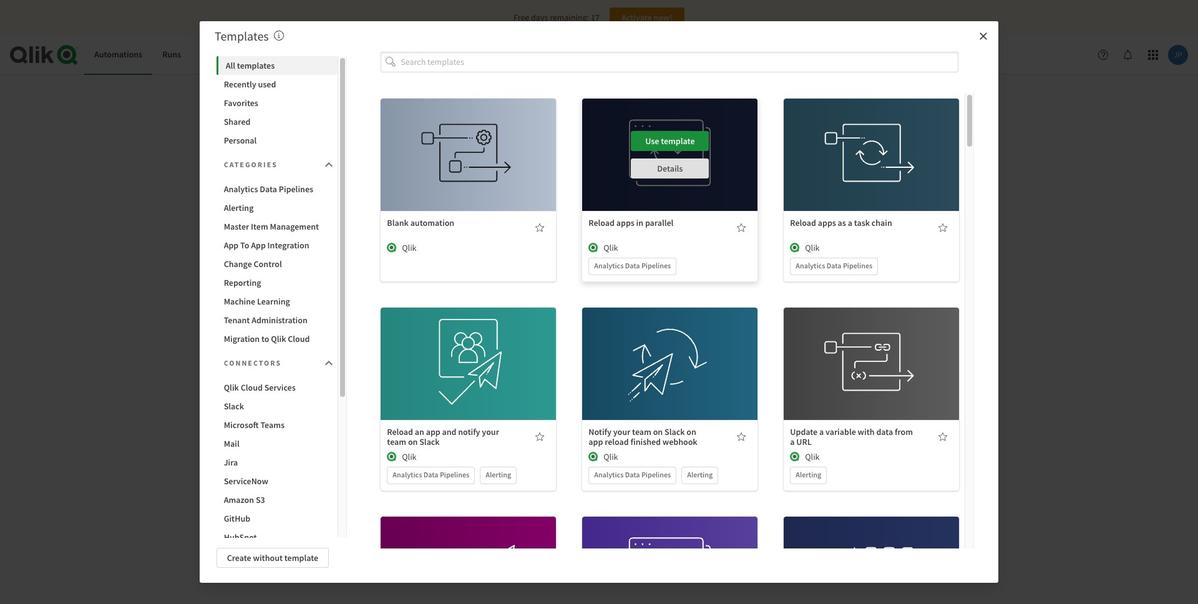 Task type: describe. For each thing, give the bounding box(es) containing it.
use template button for update a variable with data from a url
[[833, 340, 911, 360]]

categories button
[[216, 152, 338, 177]]

analytics data pipelines down reload apps as a task chain on the top of the page
[[796, 261, 873, 270]]

create for create automation
[[570, 381, 595, 393]]

use template button for reload apps in parallel
[[631, 131, 709, 151]]

template for notify your team on slack on app reload finished webhook
[[661, 344, 695, 356]]

cloud inside "button"
[[241, 382, 263, 393]]

details for and
[[456, 372, 481, 383]]

now!
[[654, 12, 673, 23]]

2 horizontal spatial on
[[687, 426, 696, 437]]

app to app integration button
[[216, 236, 338, 255]]

use for blank automation
[[444, 149, 458, 160]]

do
[[538, 354, 549, 367]]

any
[[590, 354, 606, 367]]

template for update a variable with data from a url
[[863, 344, 897, 356]]

analytics data pipelines button
[[216, 180, 338, 198]]

data inside button
[[260, 183, 277, 195]]

personal button
[[216, 131, 338, 150]]

parallel
[[645, 217, 674, 228]]

migration to qlik cloud button
[[216, 330, 338, 348]]

qlik cloud services
[[224, 382, 296, 393]]

migration
[[224, 333, 260, 345]]

mail
[[224, 438, 240, 449]]

use template for reload an app and notify your team on slack
[[444, 344, 493, 356]]

master item management
[[224, 221, 319, 232]]

qlik image for reload an app and notify your team on slack
[[387, 452, 397, 462]]

1 horizontal spatial a
[[819, 426, 824, 437]]

notify
[[458, 426, 480, 437]]

qlik for reload apps as a task chain
[[805, 242, 820, 253]]

an
[[415, 426, 424, 437]]

1 horizontal spatial on
[[653, 426, 663, 437]]

data down reload apps as a task chain on the top of the page
[[827, 261, 842, 270]]

templates
[[215, 28, 269, 44]]

to
[[240, 240, 249, 251]]

control
[[254, 258, 282, 270]]

tenant administration
[[224, 315, 308, 326]]

use for reload an app and notify your team on slack
[[444, 344, 458, 356]]

qlik for update a variable with data from a url
[[805, 451, 820, 462]]

details for a
[[859, 163, 885, 174]]

notify
[[589, 426, 612, 437]]

shared button
[[216, 112, 338, 131]]

analytics data pipelines inside button
[[224, 183, 313, 195]]

reload for reload apps in parallel
[[589, 217, 615, 228]]

app to app integration
[[224, 240, 309, 251]]

you
[[520, 354, 536, 367]]

mail button
[[216, 434, 338, 453]]

app inside reload an app and notify your team on slack
[[426, 426, 440, 437]]

details for parallel
[[657, 163, 683, 174]]

yet
[[664, 354, 678, 367]]

with
[[858, 426, 875, 437]]

data down reload an app and notify your team on slack
[[424, 470, 438, 479]]

jira
[[224, 457, 238, 468]]

runs
[[162, 49, 181, 60]]

apps for in
[[616, 217, 635, 228]]

Search templates text field
[[401, 52, 959, 72]]

tenant
[[224, 315, 250, 326]]

data
[[876, 426, 893, 437]]

reload for reload an app and notify your team on slack
[[387, 426, 413, 437]]

create without template button
[[216, 548, 329, 568]]

add to favorites image for update a variable with data from a url
[[938, 432, 948, 442]]

analytics inside button
[[224, 183, 258, 195]]

analytics down reload
[[594, 470, 624, 479]]

use template button for blank automation
[[430, 145, 508, 165]]

url
[[797, 436, 812, 447]]

create without template
[[227, 552, 318, 564]]

pipelines down parallel
[[642, 261, 671, 270]]

task
[[854, 217, 870, 228]]

blank
[[387, 217, 409, 228]]

activate
[[622, 12, 652, 23]]

and
[[442, 426, 456, 437]]

integration
[[267, 240, 309, 251]]

you do not have any automations yet
[[520, 354, 678, 367]]

master
[[224, 221, 249, 232]]

add to favorites image for blank automation
[[535, 223, 545, 233]]

master item management button
[[216, 217, 338, 236]]

analytics data pipelines down finished
[[594, 470, 671, 479]]

app inside notify your team on slack on app reload finished webhook
[[589, 436, 603, 447]]

services
[[264, 382, 296, 393]]

qlik inside "button"
[[224, 382, 239, 393]]

slack inside notify your team on slack on app reload finished webhook
[[665, 426, 685, 437]]

qlik inside button
[[271, 333, 286, 345]]

qlik image for update a variable with data from a url
[[790, 452, 800, 462]]

use template button for notify your team on slack on app reload finished webhook
[[631, 340, 709, 360]]

tenant administration button
[[216, 311, 338, 330]]

details for with
[[859, 372, 885, 383]]

administration
[[252, 315, 308, 326]]

change control
[[224, 258, 282, 270]]

use template for blank automation
[[444, 149, 493, 160]]

add to favorites image for on
[[737, 432, 747, 442]]

update
[[790, 426, 818, 437]]

migration to qlik cloud
[[224, 333, 310, 345]]

templates are pre-built automations that help you automate common business workflows. get started by selecting one of the pre-built templates or choose the blank canvas to build an automation from scratch. tooltip
[[274, 28, 284, 44]]

pipelines down reload an app and notify your team on slack
[[440, 470, 469, 479]]

remaining:
[[550, 12, 589, 23]]

use template button for reload an app and notify your team on slack
[[430, 340, 508, 360]]

reload an app and notify your team on slack
[[387, 426, 499, 447]]

details button for parallel
[[631, 158, 709, 178]]

connections button
[[238, 35, 305, 75]]

to
[[261, 333, 269, 345]]

alerting inside 'button'
[[224, 202, 254, 213]]

template for blank automation
[[459, 149, 493, 160]]

machine learning button
[[216, 292, 338, 311]]

data down finished
[[625, 470, 640, 479]]

reload for reload apps as a task chain
[[790, 217, 816, 228]]

create automation button
[[548, 377, 650, 397]]

automations
[[608, 354, 662, 367]]

qlik for blank automation
[[402, 242, 417, 253]]

connectors
[[224, 358, 282, 368]]

template for reload an app and notify your team on slack
[[459, 344, 493, 356]]

close image
[[979, 31, 989, 41]]

17
[[591, 12, 600, 23]]

reporting button
[[216, 273, 338, 292]]

free days remaining: 17
[[514, 12, 600, 23]]

learning
[[257, 296, 290, 307]]

qlik for reload an app and notify your team on slack
[[402, 451, 417, 462]]

management
[[270, 221, 319, 232]]

recently used
[[224, 79, 276, 90]]

notify your team on slack on app reload finished webhook
[[589, 426, 698, 447]]

all templates button
[[216, 56, 338, 75]]

servicenow
[[224, 476, 268, 487]]

github
[[224, 513, 250, 524]]

github button
[[216, 509, 338, 528]]

apps for as
[[818, 217, 836, 228]]

activate now!
[[622, 12, 673, 23]]



Task type: vqa. For each thing, say whether or not it's contained in the screenshot.
3
no



Task type: locate. For each thing, give the bounding box(es) containing it.
details button for on
[[631, 367, 709, 387]]

template for reload apps in parallel
[[661, 135, 695, 146]]

0 horizontal spatial create
[[227, 552, 251, 564]]

activate now! link
[[610, 7, 685, 27]]

on right reload
[[653, 426, 663, 437]]

microsoft
[[224, 419, 259, 431]]

0 vertical spatial add to favorites image
[[938, 223, 948, 233]]

qlik image down reload an app and notify your team on slack
[[387, 452, 397, 462]]

in
[[636, 217, 644, 228]]

reload left the in
[[589, 217, 615, 228]]

template
[[661, 135, 695, 146], [863, 135, 897, 146], [459, 149, 493, 160], [459, 344, 493, 356], [661, 344, 695, 356], [863, 344, 897, 356], [284, 552, 318, 564]]

use template button
[[631, 131, 709, 151], [833, 131, 911, 151], [430, 145, 508, 165], [430, 340, 508, 360], [631, 340, 709, 360], [833, 340, 911, 360]]

runs button
[[152, 35, 191, 75]]

tab list
[[84, 35, 305, 75]]

your inside reload an app and notify your team on slack
[[482, 426, 499, 437]]

use for update a variable with data from a url
[[847, 344, 861, 356]]

use
[[645, 135, 659, 146], [847, 135, 861, 146], [444, 149, 458, 160], [444, 344, 458, 356], [645, 344, 659, 356], [847, 344, 861, 356]]

data
[[260, 183, 277, 195], [625, 261, 640, 270], [827, 261, 842, 270], [424, 470, 438, 479], [625, 470, 640, 479]]

qlik down an in the left of the page
[[402, 451, 417, 462]]

create for create without template
[[227, 552, 251, 564]]

use for reload apps in parallel
[[645, 135, 659, 146]]

reload
[[605, 436, 629, 447]]

details up task
[[859, 163, 885, 174]]

use template for notify your team on slack on app reload finished webhook
[[645, 344, 695, 356]]

qlik image for reload apps in parallel
[[589, 243, 599, 253]]

0 horizontal spatial automation
[[410, 217, 454, 228]]

1 horizontal spatial apps
[[818, 217, 836, 228]]

team inside notify your team on slack on app reload finished webhook
[[632, 426, 652, 437]]

qlik image for reload apps as a task chain
[[790, 243, 800, 253]]

1 vertical spatial add to favorites image
[[737, 432, 747, 442]]

qlik image down 'url'
[[790, 452, 800, 462]]

chain
[[872, 217, 892, 228]]

amazon s3
[[224, 494, 265, 506]]

add to favorites image for reload apps in parallel
[[737, 223, 747, 233]]

categories
[[224, 160, 278, 169]]

1 horizontal spatial qlik image
[[589, 243, 599, 253]]

reload
[[589, 217, 615, 228], [790, 217, 816, 228], [387, 426, 413, 437]]

on inside reload an app and notify your team on slack
[[408, 436, 418, 447]]

days
[[531, 12, 548, 23]]

from
[[895, 426, 913, 437]]

your right notify at the bottom
[[613, 426, 631, 437]]

0 horizontal spatial apps
[[616, 217, 635, 228]]

qlik image down reload apps as a task chain on the top of the page
[[790, 243, 800, 253]]

qlik for notify your team on slack on app reload finished webhook
[[604, 451, 618, 462]]

0 vertical spatial cloud
[[288, 333, 310, 345]]

on left and
[[408, 436, 418, 447]]

1 horizontal spatial your
[[613, 426, 631, 437]]

your inside notify your team on slack on app reload finished webhook
[[613, 426, 631, 437]]

recently
[[224, 79, 256, 90]]

qlik image down reload apps in parallel at the top of page
[[589, 243, 599, 253]]

pipelines inside button
[[279, 183, 313, 195]]

qlik right 'to'
[[271, 333, 286, 345]]

jira button
[[216, 453, 338, 472]]

1 horizontal spatial app
[[589, 436, 603, 447]]

analytics down an in the left of the page
[[393, 470, 422, 479]]

details
[[657, 163, 683, 174], [859, 163, 885, 174], [456, 372, 481, 383], [657, 372, 683, 383], [859, 372, 885, 383]]

hubspot button
[[216, 528, 338, 547]]

qlik image for notify your team on slack on app reload finished webhook
[[589, 452, 599, 462]]

a left 'url'
[[790, 436, 795, 447]]

automation inside button
[[596, 381, 640, 393]]

item
[[251, 221, 268, 232]]

create automation
[[570, 381, 640, 393]]

0 vertical spatial create
[[570, 381, 595, 393]]

a
[[848, 217, 852, 228], [819, 426, 824, 437], [790, 436, 795, 447]]

automations
[[94, 49, 142, 60]]

team inside reload an app and notify your team on slack
[[387, 436, 406, 447]]

qlik image down blank in the top of the page
[[387, 243, 397, 253]]

qlik for reload apps in parallel
[[604, 242, 618, 253]]

use template
[[645, 135, 695, 146], [847, 135, 897, 146], [444, 149, 493, 160], [444, 344, 493, 356], [645, 344, 695, 356], [847, 344, 897, 356]]

details button for with
[[833, 367, 911, 387]]

analytics
[[224, 183, 258, 195], [594, 261, 624, 270], [796, 261, 825, 270], [393, 470, 422, 479], [594, 470, 624, 479]]

hubspot
[[224, 532, 257, 543]]

analytics down reload apps as a task chain on the top of the page
[[796, 261, 825, 270]]

use template for update a variable with data from a url
[[847, 344, 897, 356]]

all
[[226, 60, 235, 71]]

qlik image for blank automation
[[387, 243, 397, 253]]

reload apps as a task chain
[[790, 217, 892, 228]]

finished
[[631, 436, 661, 447]]

metrics button
[[191, 35, 238, 75]]

used
[[258, 79, 276, 90]]

0 horizontal spatial app
[[426, 426, 440, 437]]

1 horizontal spatial cloud
[[288, 333, 310, 345]]

0 horizontal spatial a
[[790, 436, 795, 447]]

add to favorites image for reload an app and notify your team on slack
[[535, 432, 545, 442]]

add to favorites image for chain
[[938, 223, 948, 233]]

details button down yet
[[631, 367, 709, 387]]

1 horizontal spatial team
[[632, 426, 652, 437]]

0 horizontal spatial team
[[387, 436, 406, 447]]

variable
[[826, 426, 856, 437]]

analytics data pipelines
[[224, 183, 313, 195], [594, 261, 671, 270], [796, 261, 873, 270], [393, 470, 469, 479], [594, 470, 671, 479]]

2 horizontal spatial slack
[[665, 426, 685, 437]]

reporting
[[224, 277, 261, 288]]

0 horizontal spatial your
[[482, 426, 499, 437]]

qlik down blank automation
[[402, 242, 417, 253]]

analytics data pipelines down reload an app and notify your team on slack
[[393, 470, 469, 479]]

2 your from the left
[[613, 426, 631, 437]]

0 horizontal spatial app
[[224, 240, 239, 251]]

qlik image down notify at the bottom
[[589, 452, 599, 462]]

pipelines up alerting 'button'
[[279, 183, 313, 195]]

1 horizontal spatial reload
[[589, 217, 615, 228]]

qlik down 'url'
[[805, 451, 820, 462]]

qlik down reload apps in parallel at the top of page
[[604, 242, 618, 253]]

0 horizontal spatial qlik image
[[387, 243, 397, 253]]

automations button
[[84, 35, 152, 75]]

templates are pre-built automations that help you automate common business workflows. get started by selecting one of the pre-built templates or choose the blank canvas to build an automation from scratch. image
[[274, 31, 284, 41]]

connectors button
[[216, 351, 338, 376]]

team
[[632, 426, 652, 437], [387, 436, 406, 447]]

teams
[[260, 419, 285, 431]]

create down have
[[570, 381, 595, 393]]

0 horizontal spatial slack
[[224, 401, 244, 412]]

slack inside reload an app and notify your team on slack
[[420, 436, 440, 447]]

templates
[[237, 60, 275, 71]]

slack left and
[[420, 436, 440, 447]]

0 horizontal spatial on
[[408, 436, 418, 447]]

1 horizontal spatial slack
[[420, 436, 440, 447]]

use template for reload apps in parallel
[[645, 135, 695, 146]]

automation for blank automation
[[410, 217, 454, 228]]

automation right blank in the top of the page
[[410, 217, 454, 228]]

use for notify your team on slack on app reload finished webhook
[[645, 344, 659, 356]]

metrics
[[201, 49, 228, 60]]

cloud down administration
[[288, 333, 310, 345]]

slack
[[224, 401, 244, 412], [665, 426, 685, 437], [420, 436, 440, 447]]

update a variable with data from a url
[[790, 426, 913, 447]]

reload inside reload an app and notify your team on slack
[[387, 426, 413, 437]]

1 vertical spatial automation
[[596, 381, 640, 393]]

team left an in the left of the page
[[387, 436, 406, 447]]

1 horizontal spatial automation
[[596, 381, 640, 393]]

1 app from the left
[[224, 240, 239, 251]]

reload apps in parallel
[[589, 217, 674, 228]]

shared
[[224, 116, 251, 127]]

details for on
[[657, 372, 683, 383]]

amazon
[[224, 494, 254, 506]]

pipelines down task
[[843, 261, 873, 270]]

cloud down connectors
[[241, 382, 263, 393]]

details button up notify
[[430, 367, 508, 387]]

automation down automations
[[596, 381, 640, 393]]

details up parallel
[[657, 163, 683, 174]]

change control button
[[216, 255, 338, 273]]

apps left the in
[[616, 217, 635, 228]]

add to favorites image right webhook
[[737, 432, 747, 442]]

details button for a
[[833, 158, 911, 178]]

add to favorites image
[[535, 223, 545, 233], [737, 223, 747, 233], [535, 432, 545, 442], [938, 432, 948, 442]]

data down reload apps in parallel at the top of page
[[625, 261, 640, 270]]

0 vertical spatial automation
[[410, 217, 454, 228]]

personal
[[224, 135, 257, 146]]

automation for create automation
[[596, 381, 640, 393]]

your
[[482, 426, 499, 437], [613, 426, 631, 437]]

webhook
[[663, 436, 698, 447]]

apps left "as"
[[818, 217, 836, 228]]

amazon s3 button
[[216, 491, 338, 509]]

0 horizontal spatial reload
[[387, 426, 413, 437]]

microsoft teams button
[[216, 416, 338, 434]]

slack inside button
[[224, 401, 244, 412]]

1 vertical spatial cloud
[[241, 382, 263, 393]]

details up notify
[[456, 372, 481, 383]]

pipelines down finished
[[642, 470, 671, 479]]

data up alerting 'button'
[[260, 183, 277, 195]]

use template button for reload apps as a task chain
[[833, 131, 911, 151]]

recently used button
[[216, 75, 338, 94]]

app left reload
[[589, 436, 603, 447]]

microsoft teams
[[224, 419, 285, 431]]

app
[[426, 426, 440, 437], [589, 436, 603, 447]]

favorites
[[224, 97, 258, 109]]

tab list containing automations
[[84, 35, 305, 75]]

all templates
[[226, 60, 275, 71]]

qlik image
[[387, 243, 397, 253], [589, 243, 599, 253]]

slack button
[[216, 397, 338, 416]]

template for reload apps as a task chain
[[863, 135, 897, 146]]

machine
[[224, 296, 255, 307]]

1 qlik image from the left
[[387, 243, 397, 253]]

details button up parallel
[[631, 158, 709, 178]]

1 vertical spatial create
[[227, 552, 251, 564]]

a right update
[[819, 426, 824, 437]]

your right notify
[[482, 426, 499, 437]]

2 horizontal spatial a
[[848, 217, 852, 228]]

0 horizontal spatial cloud
[[241, 382, 263, 393]]

1 horizontal spatial app
[[251, 240, 266, 251]]

slack up microsoft
[[224, 401, 244, 412]]

qlik
[[402, 242, 417, 253], [604, 242, 618, 253], [805, 242, 820, 253], [271, 333, 286, 345], [224, 382, 239, 393], [402, 451, 417, 462], [604, 451, 618, 462], [805, 451, 820, 462]]

alerting button
[[216, 198, 338, 217]]

apps
[[616, 217, 635, 228], [818, 217, 836, 228]]

not
[[551, 354, 565, 367]]

analytics down categories
[[224, 183, 258, 195]]

qlik down reload
[[604, 451, 618, 462]]

free
[[514, 12, 529, 23]]

app right to
[[251, 240, 266, 251]]

have
[[567, 354, 588, 367]]

details button
[[631, 158, 709, 178], [833, 158, 911, 178], [430, 367, 508, 387], [631, 367, 709, 387], [833, 367, 911, 387]]

2 apps from the left
[[818, 217, 836, 228]]

machine learning
[[224, 296, 290, 307]]

app left to
[[224, 240, 239, 251]]

app right an in the left of the page
[[426, 426, 440, 437]]

0 horizontal spatial add to favorites image
[[737, 432, 747, 442]]

team right reload
[[632, 426, 652, 437]]

without
[[253, 552, 283, 564]]

add to favorites image right chain
[[938, 223, 948, 233]]

template inside button
[[284, 552, 318, 564]]

use for reload apps as a task chain
[[847, 135, 861, 146]]

analytics down reload apps in parallel at the top of page
[[594, 261, 624, 270]]

1 horizontal spatial add to favorites image
[[938, 223, 948, 233]]

1 apps from the left
[[616, 217, 635, 228]]

blank automation
[[387, 217, 454, 228]]

reload left "as"
[[790, 217, 816, 228]]

details up with
[[859, 372, 885, 383]]

2 horizontal spatial reload
[[790, 217, 816, 228]]

details button up task
[[833, 158, 911, 178]]

analytics data pipelines up alerting 'button'
[[224, 183, 313, 195]]

add to favorites image
[[938, 223, 948, 233], [737, 432, 747, 442]]

use template for reload apps as a task chain
[[847, 135, 897, 146]]

qlik down connectors
[[224, 382, 239, 393]]

reload left an in the left of the page
[[387, 426, 413, 437]]

qlik image
[[790, 243, 800, 253], [387, 452, 397, 462], [589, 452, 599, 462], [790, 452, 800, 462]]

qlik down reload apps as a task chain on the top of the page
[[805, 242, 820, 253]]

details button for and
[[430, 367, 508, 387]]

cloud inside button
[[288, 333, 310, 345]]

analytics data pipelines down reload apps in parallel at the top of page
[[594, 261, 671, 270]]

slack right finished
[[665, 426, 685, 437]]

create
[[570, 381, 595, 393], [227, 552, 251, 564]]

on right finished
[[687, 426, 696, 437]]

details down yet
[[657, 372, 683, 383]]

details button up with
[[833, 367, 911, 387]]

create down hubspot
[[227, 552, 251, 564]]

2 app from the left
[[251, 240, 266, 251]]

1 horizontal spatial create
[[570, 381, 595, 393]]

1 your from the left
[[482, 426, 499, 437]]

a right "as"
[[848, 217, 852, 228]]

2 qlik image from the left
[[589, 243, 599, 253]]



